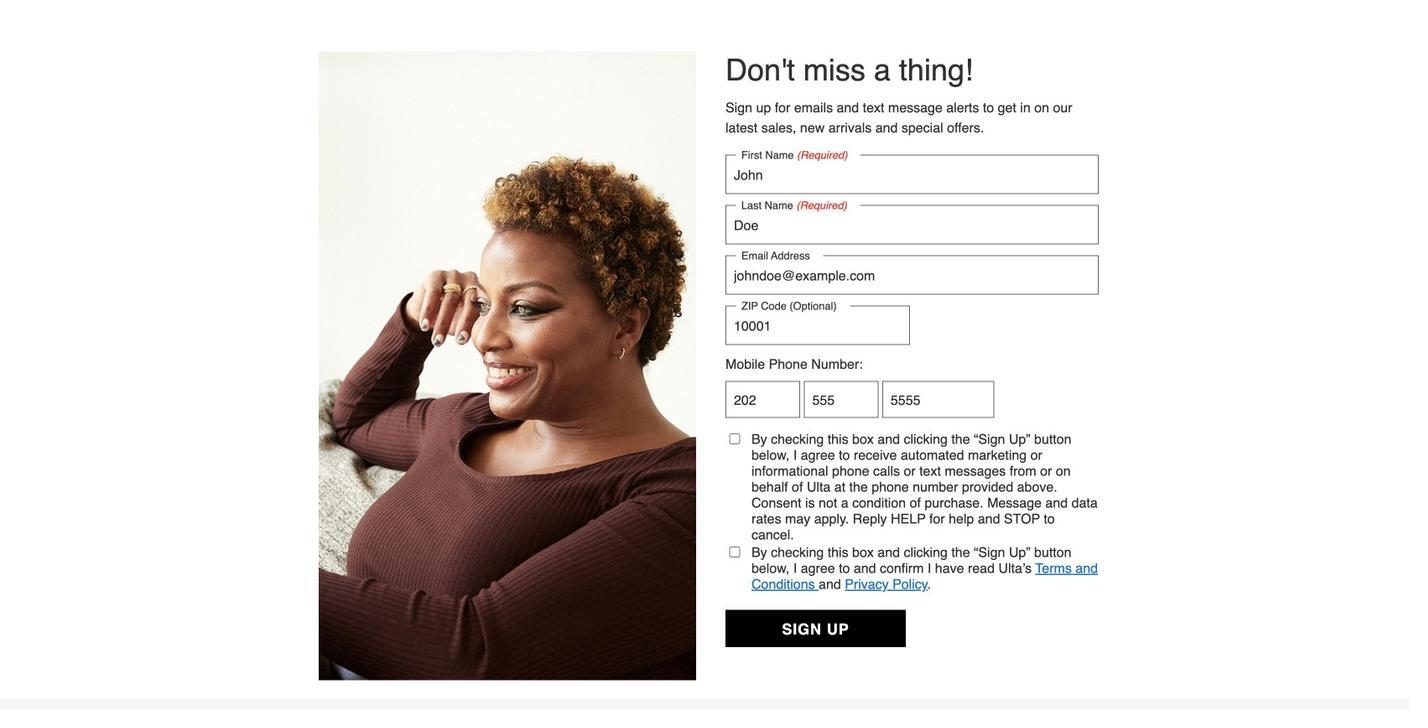 Task type: locate. For each thing, give the bounding box(es) containing it.
my beauty profile image
[[319, 52, 696, 681]]

None telephone field
[[726, 306, 910, 345], [804, 381, 879, 418], [726, 306, 910, 345], [804, 381, 879, 418]]

None text field
[[726, 205, 1099, 245]]

None telephone field
[[726, 381, 800, 418], [882, 381, 994, 418], [726, 381, 800, 418], [882, 381, 994, 418]]

None submit
[[726, 610, 906, 648]]

None checkbox
[[727, 434, 743, 445], [727, 547, 743, 558], [727, 434, 743, 445], [727, 547, 743, 558]]

None text field
[[726, 155, 1099, 194], [726, 255, 1099, 295], [726, 155, 1099, 194], [726, 255, 1099, 295]]



Task type: vqa. For each thing, say whether or not it's contained in the screenshot.
Withicon
no



